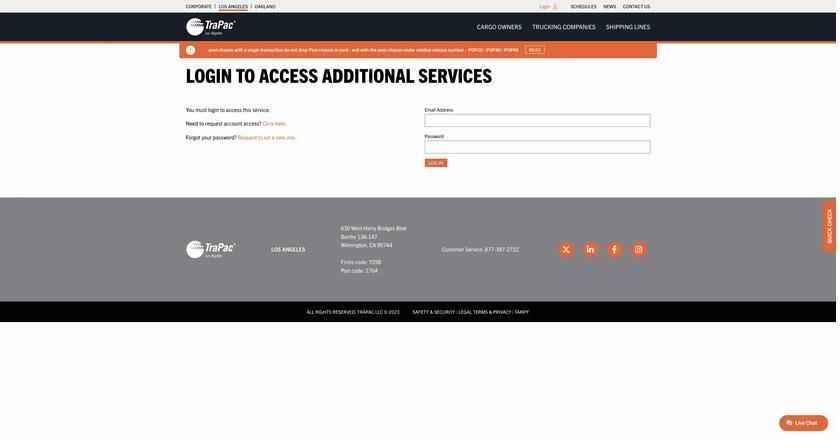 Task type: describe. For each thing, give the bounding box(es) containing it.
services
[[419, 63, 493, 87]]

©
[[384, 309, 388, 315]]

safety & security | legal terms & privacy | tariff
[[413, 309, 530, 315]]

a inside main content
[[272, 134, 275, 141]]

to right login
[[220, 106, 225, 113]]

access?
[[244, 120, 262, 127]]

2 with from the left
[[361, 47, 369, 53]]

corporate
[[186, 3, 212, 9]]

trucking companies link
[[528, 20, 601, 34]]

all
[[307, 309, 315, 315]]

bridges
[[378, 225, 395, 232]]

forgot
[[186, 134, 201, 141]]

los angeles inside footer
[[272, 246, 306, 253]]

contact us
[[624, 3, 651, 9]]

login
[[208, 106, 219, 113]]

136-
[[358, 234, 369, 240]]

lines
[[635, 23, 651, 31]]

wilmington,
[[341, 242, 369, 249]]

access
[[226, 106, 242, 113]]

customer service: 877-387-2722
[[442, 246, 519, 253]]

set
[[264, 134, 271, 141]]

legal
[[459, 309, 472, 315]]

147
[[369, 234, 378, 240]]

877-
[[485, 246, 496, 253]]

terms
[[474, 309, 488, 315]]

1 - from the left
[[350, 47, 351, 53]]

legal terms & privacy link
[[459, 309, 512, 315]]

here.
[[275, 120, 287, 127]]

0 vertical spatial code:
[[355, 259, 368, 266]]

forgot your password? request to set a new one.
[[186, 134, 297, 141]]

request
[[205, 120, 223, 127]]

address
[[437, 107, 454, 113]]

all rights reserved. trapac llc © 2023
[[307, 309, 400, 315]]

quick check
[[827, 209, 834, 244]]

1 horizontal spatial los
[[272, 246, 281, 253]]

to left set at the left top of the page
[[258, 134, 263, 141]]

drop
[[298, 47, 308, 53]]

y258
[[369, 259, 381, 266]]

ca
[[370, 242, 376, 249]]

read
[[530, 47, 541, 53]]

west
[[352, 225, 363, 232]]

news
[[604, 3, 617, 9]]

this
[[243, 106, 251, 113]]

1 chassis from the left
[[218, 47, 233, 53]]

trucking companies
[[533, 23, 596, 31]]

firms code:  y258 port code:  2704
[[341, 259, 381, 274]]

pop45
[[505, 47, 519, 53]]

password?
[[213, 134, 237, 141]]

login for login 'link'
[[540, 3, 551, 9]]

click here. link
[[263, 120, 287, 127]]

shipping lines
[[607, 23, 651, 31]]

contact us link
[[624, 2, 651, 11]]

2 / from the left
[[502, 47, 504, 53]]

1 / from the left
[[484, 47, 486, 53]]

need
[[186, 120, 198, 127]]

additional
[[322, 63, 415, 87]]

387-
[[496, 246, 507, 253]]

2 chassis from the left
[[319, 47, 334, 53]]

pool chassis with a single transaction  do not drop pool chassis in yard -  exit with the pool chassis under relative release number -  pop20 / pop40 / pop45
[[209, 47, 519, 53]]

2704
[[366, 268, 378, 274]]

one.
[[287, 134, 297, 141]]

email
[[425, 107, 436, 113]]

none submit inside login to access additional services main content
[[425, 159, 448, 167]]

service.
[[253, 106, 270, 113]]

shipping lines link
[[601, 20, 656, 34]]

email address
[[425, 107, 454, 113]]

angeles inside footer
[[282, 246, 306, 253]]

you must login to access this service.
[[186, 106, 270, 113]]

your
[[202, 134, 212, 141]]

privacy
[[494, 309, 512, 315]]

request
[[238, 134, 257, 141]]

blvd
[[397, 225, 407, 232]]

pop40
[[487, 47, 501, 53]]

relative
[[417, 47, 432, 53]]

Email Address text field
[[425, 114, 651, 127]]

los angeles link
[[219, 2, 248, 11]]

to right need
[[200, 120, 204, 127]]

2 - from the left
[[465, 47, 467, 53]]

90744
[[378, 242, 393, 249]]

login for login to access additional services
[[186, 63, 232, 87]]

you
[[186, 106, 194, 113]]

new
[[276, 134, 286, 141]]

request to set a new one. link
[[238, 134, 297, 141]]

access
[[259, 63, 318, 87]]

solid image
[[186, 46, 195, 55]]

port
[[341, 268, 351, 274]]

account
[[224, 120, 242, 127]]

transaction
[[260, 47, 283, 53]]

2 | from the left
[[513, 309, 514, 315]]



Task type: locate. For each thing, give the bounding box(es) containing it.
pool right solid image
[[209, 47, 217, 53]]

los angeles
[[219, 3, 248, 9], [272, 246, 306, 253]]

/ left pop45
[[502, 47, 504, 53]]

1 horizontal spatial chassis
[[319, 47, 334, 53]]

menu bar containing cargo owners
[[472, 20, 656, 34]]

1 horizontal spatial &
[[489, 309, 493, 315]]

banner containing cargo owners
[[0, 13, 837, 58]]

quick
[[827, 228, 834, 244]]

cargo owners link
[[472, 20, 528, 34]]

| left legal
[[457, 309, 458, 315]]

& right safety
[[430, 309, 433, 315]]

a right set at the left top of the page
[[272, 134, 275, 141]]

chassis left single
[[218, 47, 233, 53]]

reserved.
[[333, 309, 357, 315]]

schedules link
[[571, 2, 597, 11]]

contact
[[624, 3, 644, 9]]

must
[[196, 106, 207, 113]]

0 horizontal spatial -
[[350, 47, 351, 53]]

/ left pop40 on the right of page
[[484, 47, 486, 53]]

firms
[[341, 259, 354, 266]]

password
[[425, 133, 444, 139]]

schedules
[[571, 3, 597, 9]]

yard
[[340, 47, 348, 53]]

0 vertical spatial los
[[219, 3, 227, 9]]

us
[[645, 3, 651, 9]]

berths
[[341, 234, 356, 240]]

do
[[284, 47, 290, 53]]

2 pool from the left
[[378, 47, 387, 53]]

1 los angeles image from the top
[[186, 18, 236, 36]]

0 vertical spatial angeles
[[228, 3, 248, 9]]

630
[[341, 225, 350, 232]]

login left light icon
[[540, 3, 551, 9]]

0 horizontal spatial /
[[484, 47, 486, 53]]

1 pool from the left
[[209, 47, 217, 53]]

0 vertical spatial a
[[244, 47, 246, 53]]

0 vertical spatial los angeles image
[[186, 18, 236, 36]]

3 chassis from the left
[[388, 47, 403, 53]]

service:
[[466, 246, 484, 253]]

1 vertical spatial los
[[272, 246, 281, 253]]

los inside "los angeles" link
[[219, 3, 227, 9]]

tariff
[[515, 309, 530, 315]]

0 horizontal spatial los angeles
[[219, 3, 248, 9]]

0 horizontal spatial &
[[430, 309, 433, 315]]

llc
[[376, 309, 383, 315]]

1 horizontal spatial pool
[[378, 47, 387, 53]]

corporate link
[[186, 2, 212, 11]]

exit
[[352, 47, 360, 53]]

customer
[[442, 246, 465, 253]]

1 horizontal spatial with
[[361, 47, 369, 53]]

- right 'number'
[[465, 47, 467, 53]]

a left single
[[244, 47, 246, 53]]

1 vertical spatial menu bar
[[472, 20, 656, 34]]

login inside main content
[[186, 63, 232, 87]]

code:
[[355, 259, 368, 266], [352, 268, 365, 274]]

1 horizontal spatial los angeles
[[272, 246, 306, 253]]

1 & from the left
[[430, 309, 433, 315]]

angeles
[[228, 3, 248, 9], [282, 246, 306, 253]]

security
[[435, 309, 456, 315]]

- left exit
[[350, 47, 351, 53]]

0 horizontal spatial chassis
[[218, 47, 233, 53]]

cargo owners
[[477, 23, 522, 31]]

1 | from the left
[[457, 309, 458, 315]]

in
[[335, 47, 339, 53]]

code: right port
[[352, 268, 365, 274]]

2 & from the left
[[489, 309, 493, 315]]

footer containing 630 west harry bridges blvd
[[0, 198, 837, 323]]

with left the
[[361, 47, 369, 53]]

2 los angeles image from the top
[[186, 241, 236, 259]]

safety & security link
[[413, 309, 456, 315]]

chassis left in
[[319, 47, 334, 53]]

1 vertical spatial code:
[[352, 268, 365, 274]]

cargo
[[477, 23, 497, 31]]

chassis
[[218, 47, 233, 53], [319, 47, 334, 53], [388, 47, 403, 53]]

menu bar up 'shipping'
[[568, 2, 654, 11]]

1 horizontal spatial |
[[513, 309, 514, 315]]

2722
[[507, 246, 519, 253]]

shipping
[[607, 23, 634, 31]]

number
[[448, 47, 464, 53]]

0 horizontal spatial |
[[457, 309, 458, 315]]

pool
[[309, 47, 318, 53]]

1 vertical spatial los angeles image
[[186, 241, 236, 259]]

harry
[[364, 225, 377, 232]]

read link
[[526, 46, 545, 54]]

1 horizontal spatial a
[[272, 134, 275, 141]]

release
[[433, 47, 447, 53]]

&
[[430, 309, 433, 315], [489, 309, 493, 315]]

click
[[263, 120, 274, 127]]

1 vertical spatial angeles
[[282, 246, 306, 253]]

1 vertical spatial a
[[272, 134, 275, 141]]

None submit
[[425, 159, 448, 167]]

0 vertical spatial los angeles
[[219, 3, 248, 9]]

pop20
[[469, 47, 483, 53]]

light image
[[553, 4, 558, 9]]

Password password field
[[425, 141, 651, 154]]

chassis left under
[[388, 47, 403, 53]]

| left tariff
[[513, 309, 514, 315]]

login to access additional services main content
[[179, 63, 658, 178]]

0 horizontal spatial los
[[219, 3, 227, 9]]

1 horizontal spatial angeles
[[282, 246, 306, 253]]

need to request account access? click here.
[[186, 120, 287, 127]]

with left single
[[234, 47, 243, 53]]

1 horizontal spatial login
[[540, 3, 551, 9]]

1 horizontal spatial -
[[465, 47, 467, 53]]

footer
[[0, 198, 837, 323]]

login down solid image
[[186, 63, 232, 87]]

0 horizontal spatial angeles
[[228, 3, 248, 9]]

1 vertical spatial login
[[186, 63, 232, 87]]

-
[[350, 47, 351, 53], [465, 47, 467, 53]]

1 vertical spatial los angeles
[[272, 246, 306, 253]]

under
[[404, 47, 416, 53]]

rights
[[316, 309, 332, 315]]

companies
[[563, 23, 596, 31]]

0 vertical spatial menu bar
[[568, 2, 654, 11]]

login link
[[540, 3, 551, 9]]

& right terms
[[489, 309, 493, 315]]

menu bar containing schedules
[[568, 2, 654, 11]]

owners
[[498, 23, 522, 31]]

0 vertical spatial login
[[540, 3, 551, 9]]

angeles inside "los angeles" link
[[228, 3, 248, 9]]

trucking
[[533, 23, 562, 31]]

single
[[248, 47, 259, 53]]

/
[[484, 47, 486, 53], [502, 47, 504, 53]]

to down single
[[236, 63, 255, 87]]

menu bar
[[568, 2, 654, 11], [472, 20, 656, 34]]

banner
[[0, 13, 837, 58]]

safety
[[413, 309, 429, 315]]

los angeles image
[[186, 18, 236, 36], [186, 241, 236, 259]]

pool right the
[[378, 47, 387, 53]]

0 horizontal spatial a
[[244, 47, 246, 53]]

the
[[370, 47, 377, 53]]

login to access additional services
[[186, 63, 493, 87]]

0 horizontal spatial with
[[234, 47, 243, 53]]

check
[[827, 209, 834, 227]]

menu bar down light icon
[[472, 20, 656, 34]]

oakland link
[[255, 2, 276, 11]]

2023
[[389, 309, 400, 315]]

1 horizontal spatial /
[[502, 47, 504, 53]]

2 horizontal spatial chassis
[[388, 47, 403, 53]]

0 horizontal spatial pool
[[209, 47, 217, 53]]

not
[[291, 47, 297, 53]]

1 with from the left
[[234, 47, 243, 53]]

news link
[[604, 2, 617, 11]]

code: up 2704
[[355, 259, 368, 266]]

0 horizontal spatial login
[[186, 63, 232, 87]]



Task type: vqa. For each thing, say whether or not it's contained in the screenshot.
Policy
no



